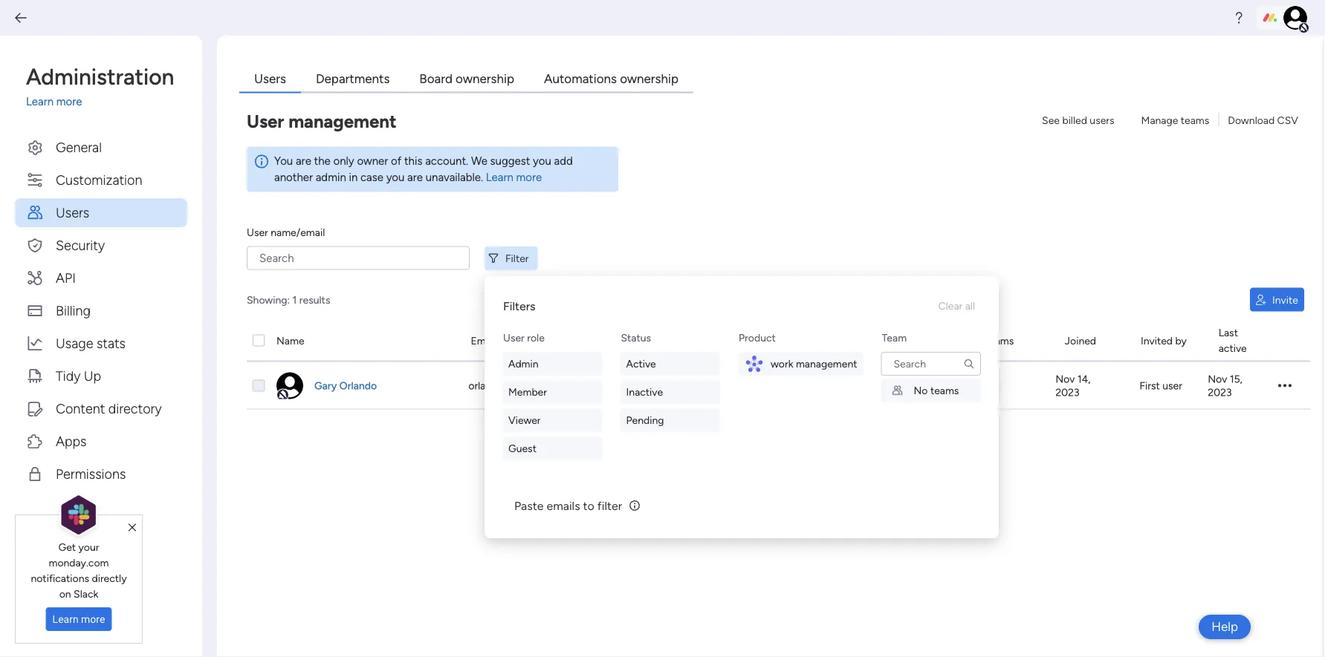 Task type: describe. For each thing, give the bounding box(es) containing it.
1 vertical spatial more
[[516, 171, 542, 184]]

nov for nov 14, 2023
[[1055, 373, 1075, 386]]

security
[[56, 237, 105, 253]]

monday.com
[[49, 557, 109, 569]]

management for work management
[[796, 358, 857, 370]]

learn inside administration learn more
[[26, 95, 54, 108]]

gary orlando
[[314, 380, 377, 392]]

api button
[[15, 263, 187, 292]]

viewer button
[[502, 409, 602, 433]]

user management
[[247, 111, 397, 132]]

departments link
[[301, 65, 405, 93]]

invite button
[[1250, 288, 1304, 312]]

content
[[56, 401, 105, 417]]

0 horizontal spatial user role
[[503, 332, 545, 344]]

tidy
[[56, 368, 80, 384]]

work management
[[771, 358, 857, 370]]

showing: 1 results
[[247, 294, 330, 306]]

learn more for the rightmost the learn more link
[[486, 171, 542, 184]]

2023 for 14,
[[1055, 386, 1079, 399]]

orlando
[[339, 380, 377, 392]]

pending
[[626, 414, 664, 427]]

content directory
[[56, 401, 162, 417]]

customization button
[[15, 165, 187, 194]]

user down users link
[[247, 111, 284, 132]]

learn more button
[[46, 608, 112, 632]]

general
[[56, 139, 102, 155]]

we
[[471, 154, 487, 168]]

Search text field
[[247, 246, 470, 270]]

usage stats button
[[15, 329, 187, 358]]

learn for learn more button on the left
[[52, 614, 79, 626]]

guest button
[[502, 437, 602, 461]]

permissions
[[56, 466, 126, 482]]

active
[[1219, 342, 1247, 355]]

more inside button
[[81, 614, 105, 626]]

user name/email
[[247, 226, 325, 239]]

only
[[333, 154, 354, 168]]

member
[[508, 386, 547, 399]]

learn more for learn more button on the left
[[52, 614, 105, 626]]

Search search field
[[881, 352, 981, 376]]

0 vertical spatial learn more link
[[26, 94, 187, 110]]

another
[[274, 171, 313, 184]]

teams for manage teams
[[1181, 114, 1209, 126]]

1 vertical spatial are
[[407, 171, 423, 184]]

the
[[314, 154, 331, 168]]

row containing last active
[[247, 321, 1310, 362]]

active inside button
[[626, 358, 656, 370]]

no teams
[[914, 385, 959, 397]]

product
[[739, 332, 776, 344]]

automations
[[544, 71, 617, 86]]

see billed users
[[1042, 114, 1114, 126]]

user up active button
[[635, 334, 657, 347]]

nov 15, 2023
[[1208, 373, 1242, 399]]

automations ownership
[[544, 71, 678, 86]]

grid containing last active
[[247, 321, 1310, 643]]

gary
[[314, 380, 337, 392]]

directory
[[108, 401, 162, 417]]

user
[[1162, 380, 1182, 392]]

board ownership link
[[405, 65, 529, 93]]

1 horizontal spatial learn more link
[[486, 171, 542, 184]]

no teams button
[[881, 379, 981, 403]]

team
[[882, 332, 907, 344]]

inactive button
[[620, 380, 720, 404]]

billing button
[[15, 296, 187, 325]]

departments
[[316, 71, 390, 86]]

row containing nov 14, 2023
[[247, 362, 1310, 410]]

see
[[1042, 114, 1060, 126]]

automations ownership link
[[529, 65, 693, 93]]

no
[[914, 385, 928, 397]]

0 horizontal spatial role
[[527, 332, 545, 344]]

gary orlando image
[[276, 373, 303, 399]]

component image
[[783, 374, 805, 396]]

email
[[471, 334, 496, 347]]

1 vertical spatial active
[[860, 380, 890, 392]]

filter
[[597, 499, 622, 513]]

manage
[[1141, 114, 1178, 126]]

unavailable.
[[426, 171, 483, 184]]

15,
[[1230, 373, 1242, 386]]

board ownership
[[419, 71, 514, 86]]

on
[[59, 588, 71, 600]]

usage stats
[[56, 335, 126, 351]]

member button
[[502, 380, 602, 404]]

viewer
[[508, 414, 541, 427]]

filter
[[505, 252, 529, 265]]

up
[[84, 368, 101, 384]]

0 vertical spatial you
[[533, 154, 551, 168]]

orlandogary85@gmail.com
[[468, 380, 594, 392]]

suggest
[[490, 154, 530, 168]]

tidy up button
[[15, 362, 187, 391]]

clear
[[938, 300, 963, 312]]

you
[[274, 154, 293, 168]]

security button
[[15, 231, 187, 260]]

help
[[1211, 620, 1238, 635]]

search image
[[963, 358, 975, 370]]

name/email
[[271, 226, 325, 239]]

csv
[[1277, 114, 1298, 126]]

ownership for automations ownership
[[620, 71, 678, 86]]

work management button
[[738, 352, 863, 376]]

results
[[299, 294, 330, 306]]

1 horizontal spatial user role
[[635, 334, 677, 347]]

invited
[[1141, 334, 1173, 347]]



Task type: locate. For each thing, give the bounding box(es) containing it.
2 row from the top
[[247, 362, 1310, 410]]

owner
[[357, 154, 388, 168]]

help image
[[1231, 10, 1246, 25]]

nov
[[1055, 373, 1075, 386], [1208, 373, 1227, 386]]

account.
[[425, 154, 468, 168]]

active left no
[[860, 380, 890, 392]]

dapulse x slim image
[[128, 522, 136, 535]]

guest
[[508, 443, 536, 455]]

0 horizontal spatial ownership
[[456, 71, 514, 86]]

get your monday.com notifications directly on slack
[[31, 541, 127, 600]]

case
[[360, 171, 383, 184]]

0 horizontal spatial you
[[386, 171, 405, 184]]

grid
[[247, 321, 1310, 643]]

manage teams
[[1141, 114, 1209, 126]]

0 vertical spatial more
[[56, 95, 82, 108]]

teams right manage
[[1181, 114, 1209, 126]]

apps
[[56, 433, 87, 449]]

general button
[[15, 133, 187, 162]]

nov inside nov 15, 2023
[[1208, 373, 1227, 386]]

teams inside button
[[1181, 114, 1209, 126]]

learn more link down suggest
[[486, 171, 542, 184]]

more inside administration learn more
[[56, 95, 82, 108]]

nov left '14,'
[[1055, 373, 1075, 386]]

1 vertical spatial management
[[796, 358, 857, 370]]

management up component image on the right of page
[[796, 358, 857, 370]]

1 vertical spatial users
[[56, 204, 89, 220]]

administration
[[26, 63, 174, 90]]

to
[[583, 499, 594, 513]]

back to workspace image
[[13, 10, 28, 25]]

1 horizontal spatial teams
[[1181, 114, 1209, 126]]

2 nov from the left
[[1208, 373, 1227, 386]]

teams for no teams
[[930, 385, 959, 397]]

users up user management
[[254, 71, 286, 86]]

14,
[[1077, 373, 1091, 386]]

last active
[[1219, 327, 1247, 355]]

add or edit team image
[[979, 375, 1002, 397]]

1 vertical spatial you
[[386, 171, 405, 184]]

user left name/email at left
[[247, 226, 268, 239]]

2023 down '14,'
[[1055, 386, 1079, 399]]

1 vertical spatial learn more link
[[486, 171, 542, 184]]

0 horizontal spatial are
[[296, 154, 311, 168]]

last
[[1219, 327, 1238, 339]]

more down administration
[[56, 95, 82, 108]]

learn more inside button
[[52, 614, 105, 626]]

0 vertical spatial active
[[626, 358, 656, 370]]

1 horizontal spatial active
[[860, 380, 890, 392]]

emails
[[547, 499, 580, 513]]

tidy up
[[56, 368, 101, 384]]

teams
[[984, 334, 1014, 347]]

users up security
[[56, 204, 89, 220]]

2023 down 15,
[[1208, 386, 1232, 399]]

0 vertical spatial learn
[[26, 95, 54, 108]]

1 ownership from the left
[[456, 71, 514, 86]]

2 vertical spatial learn
[[52, 614, 79, 626]]

0 horizontal spatial 2023
[[1055, 386, 1079, 399]]

1 horizontal spatial admin
[[645, 380, 675, 392]]

teams inside 'button'
[[930, 385, 959, 397]]

clear all
[[938, 300, 975, 312]]

nov inside nov 14, 2023
[[1055, 373, 1075, 386]]

admin inside 'button'
[[508, 358, 538, 370]]

1 horizontal spatial nov
[[1208, 373, 1227, 386]]

this
[[404, 154, 422, 168]]

status up 'search' search field
[[867, 334, 897, 347]]

0 horizontal spatial learn more link
[[26, 94, 187, 110]]

1 vertical spatial learn more
[[52, 614, 105, 626]]

active up "inactive"
[[626, 358, 656, 370]]

are left the
[[296, 154, 311, 168]]

0 horizontal spatial admin
[[508, 358, 538, 370]]

1 horizontal spatial 2023
[[1208, 386, 1232, 399]]

nov left 15,
[[1208, 373, 1227, 386]]

products
[[769, 334, 811, 347]]

1 horizontal spatial status
[[867, 334, 897, 347]]

role up 'admin' 'button'
[[527, 332, 545, 344]]

2023 inside nov 14, 2023
[[1055, 386, 1079, 399]]

nov for nov 15, 2023
[[1208, 373, 1227, 386]]

download csv button
[[1222, 108, 1304, 132]]

ownership for board ownership
[[456, 71, 514, 86]]

paste
[[514, 499, 544, 513]]

learn more down the slack
[[52, 614, 105, 626]]

0 horizontal spatial learn more
[[52, 614, 105, 626]]

1 vertical spatial admin
[[645, 380, 675, 392]]

teams
[[1181, 114, 1209, 126], [930, 385, 959, 397]]

1 horizontal spatial learn more
[[486, 171, 542, 184]]

users inside button
[[56, 204, 89, 220]]

learn
[[26, 95, 54, 108], [486, 171, 513, 184], [52, 614, 79, 626]]

more down the slack
[[81, 614, 105, 626]]

1 horizontal spatial are
[[407, 171, 423, 184]]

help button
[[1199, 615, 1251, 640]]

stats
[[97, 335, 126, 351]]

permissions button
[[15, 460, 187, 489]]

download
[[1228, 114, 1275, 126]]

learn inside button
[[52, 614, 79, 626]]

users
[[254, 71, 286, 86], [56, 204, 89, 220]]

learn for the rightmost the learn more link
[[486, 171, 513, 184]]

None search field
[[881, 352, 981, 376]]

1 horizontal spatial management
[[796, 358, 857, 370]]

0 vertical spatial management
[[288, 111, 397, 132]]

usage
[[56, 335, 93, 351]]

status up active button
[[621, 332, 651, 344]]

0 horizontal spatial active
[[626, 358, 656, 370]]

administration learn more
[[26, 63, 174, 108]]

1 horizontal spatial role
[[659, 334, 677, 347]]

admin button
[[502, 352, 602, 376]]

inactive
[[626, 386, 663, 399]]

1 horizontal spatial you
[[533, 154, 551, 168]]

1
[[292, 294, 297, 306]]

2 ownership from the left
[[620, 71, 678, 86]]

filter button
[[485, 247, 538, 271]]

0 horizontal spatial nov
[[1055, 373, 1075, 386]]

user role up active button
[[635, 334, 677, 347]]

add
[[554, 154, 573, 168]]

paste emails to filter
[[514, 499, 622, 513]]

0 horizontal spatial management
[[288, 111, 397, 132]]

first user
[[1140, 380, 1182, 392]]

nov 14, 2023
[[1055, 373, 1091, 399]]

0 vertical spatial users
[[254, 71, 286, 86]]

0 vertical spatial learn more
[[486, 171, 542, 184]]

1 2023 from the left
[[1055, 386, 1079, 399]]

admin
[[316, 171, 346, 184]]

1 row from the top
[[247, 321, 1310, 362]]

pending button
[[620, 409, 720, 433]]

joined
[[1065, 334, 1096, 347]]

1 vertical spatial teams
[[930, 385, 959, 397]]

gary orlando link
[[312, 379, 379, 393]]

management for user management
[[288, 111, 397, 132]]

0 vertical spatial admin
[[508, 358, 538, 370]]

you down of
[[386, 171, 405, 184]]

2023 for 15,
[[1208, 386, 1232, 399]]

get
[[58, 541, 76, 554]]

api
[[56, 270, 76, 286]]

admin down active button
[[645, 380, 675, 392]]

2 vertical spatial more
[[81, 614, 105, 626]]

board
[[419, 71, 453, 86]]

v2 surface invite image
[[1256, 294, 1266, 305]]

teams right no
[[930, 385, 959, 397]]

content directory button
[[15, 394, 187, 423]]

more
[[56, 95, 82, 108], [516, 171, 542, 184], [81, 614, 105, 626]]

0 vertical spatial teams
[[1181, 114, 1209, 126]]

your
[[78, 541, 99, 554]]

admin
[[508, 358, 538, 370], [645, 380, 675, 392]]

are down this on the top left of page
[[407, 171, 423, 184]]

2023 inside nov 15, 2023
[[1208, 386, 1232, 399]]

0 horizontal spatial teams
[[930, 385, 959, 397]]

more down suggest
[[516, 171, 542, 184]]

paste emails to filter button
[[502, 491, 653, 521]]

ownership right automations
[[620, 71, 678, 86]]

users link
[[239, 65, 301, 93]]

management up only at the left of the page
[[288, 111, 397, 132]]

ownership right board
[[456, 71, 514, 86]]

you left add at the left top of page
[[533, 154, 551, 168]]

row
[[247, 321, 1310, 362], [247, 362, 1310, 410]]

v2 ellipsis image
[[1278, 379, 1292, 393]]

learn more link down administration
[[26, 94, 187, 110]]

1 horizontal spatial users
[[254, 71, 286, 86]]

learn more down suggest
[[486, 171, 542, 184]]

gary orlando image
[[1283, 6, 1307, 30]]

user
[[247, 111, 284, 132], [247, 226, 268, 239], [503, 332, 525, 344], [635, 334, 657, 347]]

0 vertical spatial are
[[296, 154, 311, 168]]

0 horizontal spatial users
[[56, 204, 89, 220]]

user role down filters
[[503, 332, 545, 344]]

active button
[[620, 352, 720, 376]]

learn down on
[[52, 614, 79, 626]]

billing
[[56, 302, 91, 318]]

2 2023 from the left
[[1208, 386, 1232, 399]]

learn more
[[486, 171, 542, 184], [52, 614, 105, 626]]

invite
[[1272, 294, 1298, 306]]

0 horizontal spatial status
[[621, 332, 651, 344]]

1 vertical spatial learn
[[486, 171, 513, 184]]

user role
[[503, 332, 545, 344], [635, 334, 677, 347]]

management inside work management button
[[796, 358, 857, 370]]

admin up orlandogary85@gmail.com on the bottom
[[508, 358, 538, 370]]

1 horizontal spatial ownership
[[620, 71, 678, 86]]

first
[[1140, 380, 1160, 392]]

learn down suggest
[[486, 171, 513, 184]]

manage teams button
[[1135, 108, 1215, 132]]

learn down administration
[[26, 95, 54, 108]]

1 nov from the left
[[1055, 373, 1075, 386]]

notifications
[[31, 572, 89, 585]]

download csv
[[1228, 114, 1298, 126]]

user right email
[[503, 332, 525, 344]]

see billed users button
[[1036, 108, 1120, 132]]

role up active button
[[659, 334, 677, 347]]



Task type: vqa. For each thing, say whether or not it's contained in the screenshot.
And
no



